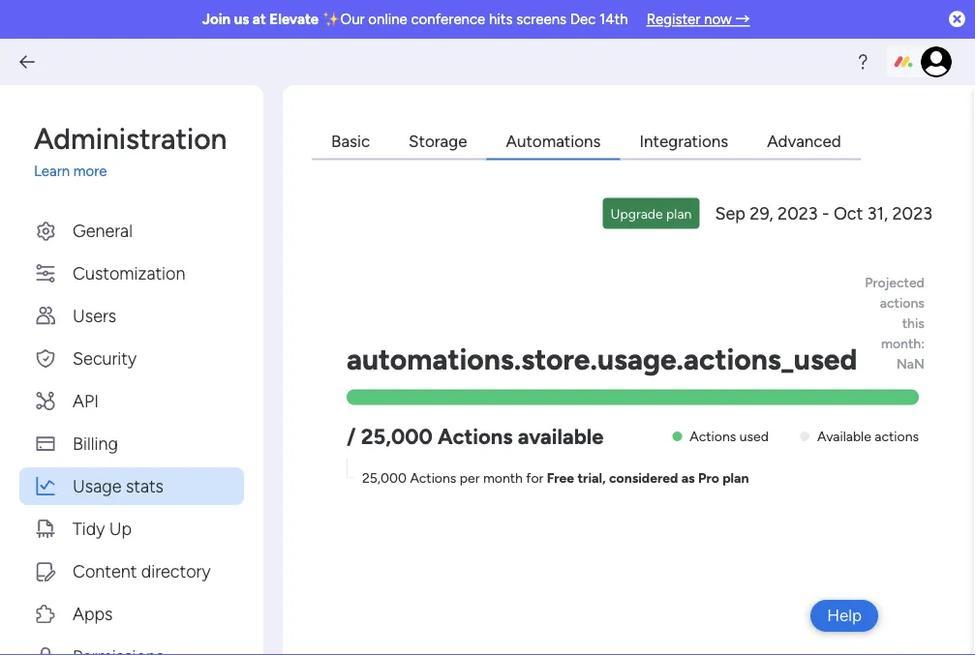 Task type: locate. For each thing, give the bounding box(es) containing it.
join
[[202, 11, 231, 28]]

learn
[[34, 163, 70, 180]]

0 vertical spatial actions
[[880, 295, 925, 311]]

2023 left -
[[778, 203, 818, 224]]

billing button
[[19, 425, 244, 462]]

plan right upgrade at top right
[[666, 205, 692, 222]]

0 horizontal spatial plan
[[666, 205, 692, 222]]

up
[[109, 518, 132, 539]]

actions right available
[[875, 429, 919, 445]]

more
[[73, 163, 107, 180]]

trial,
[[578, 470, 606, 487]]

actions down projected
[[880, 295, 925, 311]]

25,000 left the per
[[362, 470, 407, 487]]

tidy up button
[[19, 510, 244, 548]]

tidy up
[[73, 518, 132, 539]]

register now → link
[[647, 11, 750, 28]]

month:
[[881, 336, 925, 352]]

0 horizontal spatial 2023
[[778, 203, 818, 224]]

2023
[[778, 203, 818, 224], [893, 203, 933, 224]]

storage link
[[389, 124, 487, 160]]

advanced
[[767, 131, 841, 151]]

basic
[[331, 131, 370, 151]]

administration
[[34, 121, 227, 156]]

join us at elevate ✨ our online conference hits screens dec 14th
[[202, 11, 628, 28]]

content directory button
[[19, 553, 244, 590]]

25,000 right /
[[361, 424, 433, 449]]

usage stats
[[73, 476, 164, 496]]

✨
[[322, 11, 337, 28]]

1 2023 from the left
[[778, 203, 818, 224]]

25,000 actions per month for free trial, considered as pro plan
[[362, 470, 749, 487]]

automations.store.usage.actions_used projected actions this month: nan
[[347, 275, 925, 377]]

month
[[483, 470, 523, 487]]

-
[[822, 203, 829, 224]]

content directory
[[73, 561, 211, 582]]

sep
[[715, 203, 746, 224]]

31,
[[868, 203, 888, 224]]

1 vertical spatial actions
[[875, 429, 919, 445]]

content
[[73, 561, 137, 582]]

/ 25,000 actions available
[[347, 424, 604, 449]]

actions up the per
[[438, 424, 513, 449]]

plan
[[666, 205, 692, 222], [723, 470, 749, 487]]

actions
[[438, 424, 513, 449], [690, 429, 736, 445], [410, 470, 456, 487]]

available actions
[[817, 429, 919, 445]]

apps
[[73, 603, 113, 624]]

us
[[234, 11, 249, 28]]

for
[[526, 470, 544, 487]]

25,000
[[361, 424, 433, 449], [362, 470, 407, 487]]

security button
[[19, 339, 244, 377]]

actions left used at bottom right
[[690, 429, 736, 445]]

as
[[681, 470, 695, 487]]

0 vertical spatial 25,000
[[361, 424, 433, 449]]

0 vertical spatial plan
[[666, 205, 692, 222]]

1 horizontal spatial 2023
[[893, 203, 933, 224]]

oct
[[834, 203, 863, 224]]

help image
[[853, 52, 873, 72]]

2023 right 31,
[[893, 203, 933, 224]]

1 horizontal spatial plan
[[723, 470, 749, 487]]

used
[[740, 429, 769, 445]]

upgrade
[[611, 205, 663, 222]]

plan right pro
[[723, 470, 749, 487]]

actions used
[[690, 429, 769, 445]]

1 vertical spatial plan
[[723, 470, 749, 487]]

actions
[[880, 295, 925, 311], [875, 429, 919, 445]]

users button
[[19, 297, 244, 335]]

now
[[704, 11, 732, 28]]



Task type: describe. For each thing, give the bounding box(es) containing it.
api
[[73, 390, 99, 411]]

available
[[817, 429, 871, 445]]

help
[[827, 606, 862, 626]]

usage
[[73, 476, 121, 496]]

projected
[[865, 275, 925, 291]]

at
[[253, 11, 266, 28]]

automations link
[[487, 124, 620, 160]]

register now →
[[647, 11, 750, 28]]

usage stats button
[[19, 467, 244, 505]]

available
[[518, 424, 604, 449]]

our
[[340, 11, 365, 28]]

api button
[[19, 382, 244, 420]]

dec
[[570, 11, 596, 28]]

register
[[647, 11, 701, 28]]

directory
[[141, 561, 211, 582]]

→
[[735, 11, 750, 28]]

learn more link
[[34, 161, 244, 183]]

upgrade plan
[[611, 205, 692, 222]]

tidy
[[73, 518, 105, 539]]

nan
[[897, 356, 925, 372]]

help button
[[811, 600, 878, 632]]

general
[[73, 220, 133, 241]]

actions left the per
[[410, 470, 456, 487]]

pro
[[698, 470, 719, 487]]

screens
[[516, 11, 567, 28]]

general button
[[19, 212, 244, 249]]

this
[[902, 315, 925, 332]]

elevate
[[270, 11, 319, 28]]

automations.store.usage.actions_used
[[347, 342, 857, 377]]

upgrade plan button
[[603, 198, 700, 229]]

29,
[[750, 203, 773, 224]]

stats
[[126, 476, 164, 496]]

per
[[460, 470, 480, 487]]

storage
[[409, 131, 467, 151]]

security
[[73, 348, 137, 369]]

back to workspace image
[[17, 52, 37, 72]]

integrations
[[640, 131, 728, 151]]

integrations link
[[620, 124, 748, 160]]

plan inside upgrade plan "button"
[[666, 205, 692, 222]]

apps button
[[19, 595, 244, 633]]

14th
[[600, 11, 628, 28]]

advanced link
[[748, 124, 861, 160]]

customization
[[73, 262, 185, 283]]

hits
[[489, 11, 513, 28]]

customization button
[[19, 254, 244, 292]]

1 vertical spatial 25,000
[[362, 470, 407, 487]]

administration learn more
[[34, 121, 227, 180]]

2 2023 from the left
[[893, 203, 933, 224]]

conference
[[411, 11, 485, 28]]

online
[[368, 11, 407, 28]]

billing
[[73, 433, 118, 454]]

considered
[[609, 470, 678, 487]]

free
[[547, 470, 574, 487]]

sep 29, 2023 - oct 31, 2023
[[715, 203, 933, 224]]

basic link
[[312, 124, 389, 160]]

automations
[[506, 131, 601, 151]]

users
[[73, 305, 116, 326]]

bob builder image
[[921, 46, 952, 77]]

actions inside automations.store.usage.actions_used projected actions this month: nan
[[880, 295, 925, 311]]

/
[[347, 424, 356, 449]]



Task type: vqa. For each thing, say whether or not it's contained in the screenshot.
considered
yes



